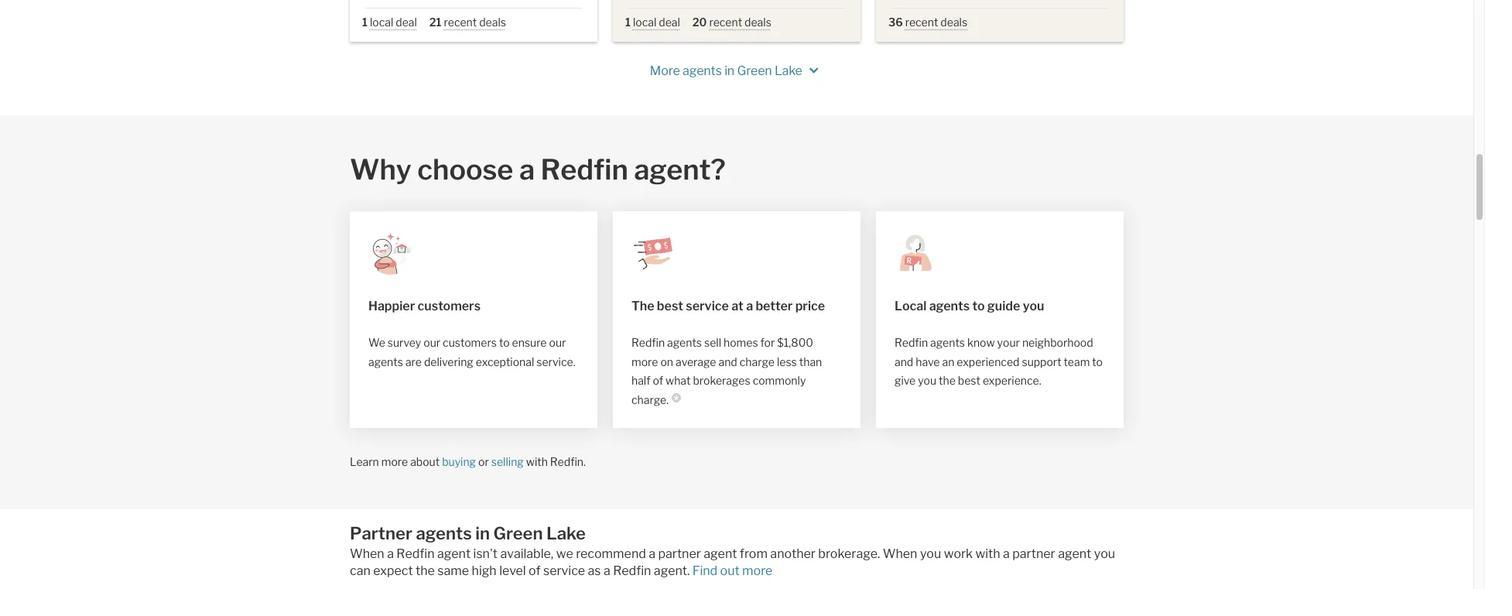 Task type: locate. For each thing, give the bounding box(es) containing it.
more right learn
[[381, 455, 408, 469]]

agents right the more
[[683, 64, 722, 78]]

lake for partner agents in green lake
[[547, 523, 586, 543]]

2 local from the left
[[633, 15, 657, 28]]

2 when from the left
[[883, 546, 918, 561]]

redfin agents know your neighborhood and have an experienced support team to give you the best experience.
[[895, 336, 1103, 387]]

1 vertical spatial of
[[529, 563, 541, 578]]

0 horizontal spatial recent
[[444, 15, 477, 28]]

2 deal from the left
[[659, 15, 680, 28]]

same
[[438, 563, 469, 578]]

1 horizontal spatial partner
[[1013, 546, 1056, 561]]

of right half on the left bottom
[[653, 374, 663, 387]]

0 vertical spatial to
[[973, 299, 985, 314]]

in for more
[[725, 64, 735, 78]]

local
[[370, 15, 393, 28], [633, 15, 657, 28]]

0 horizontal spatial when
[[350, 546, 385, 561]]

deal
[[396, 15, 417, 28], [659, 15, 680, 28]]

deals for 21 recent deals
[[479, 15, 506, 28]]

recent right 20
[[709, 15, 742, 28]]

in up the "isn't" on the left of page
[[476, 523, 490, 543]]

0 vertical spatial of
[[653, 374, 663, 387]]

0 horizontal spatial of
[[529, 563, 541, 578]]

green for partner agents in green lake
[[494, 523, 543, 543]]

0 vertical spatial lake
[[775, 64, 803, 78]]

find out more link
[[693, 563, 773, 578]]

1 horizontal spatial deal
[[659, 15, 680, 28]]

partner right work
[[1013, 546, 1056, 561]]

1 vertical spatial in
[[476, 523, 490, 543]]

to inside we survey our customers to ensure our agents are delivering exceptional service.
[[499, 336, 510, 349]]

recent for 21
[[444, 15, 477, 28]]

deal left 21
[[396, 15, 417, 28]]

our
[[424, 336, 441, 349], [549, 336, 566, 349]]

service.
[[537, 355, 576, 368]]

with right work
[[976, 546, 1001, 561]]

0 horizontal spatial the
[[416, 563, 435, 578]]

green down 20 recent deals
[[737, 64, 772, 78]]

1 horizontal spatial recent
[[709, 15, 742, 28]]

redfin inside redfin agents know your neighborhood and have an experienced support team to give you the best experience.
[[895, 336, 928, 349]]

local for 20
[[633, 15, 657, 28]]

when up can
[[350, 546, 385, 561]]

recent
[[444, 15, 477, 28], [709, 15, 742, 28], [906, 15, 939, 28]]

average
[[676, 355, 716, 368]]

0 vertical spatial best
[[657, 299, 684, 314]]

agents inside redfin agents sell homes for $1,800 more on average and charge less than half of what brokerages commonly charge.
[[667, 336, 702, 349]]

recent for 36
[[906, 15, 939, 28]]

1 1 from the left
[[362, 15, 368, 28]]

2 horizontal spatial recent
[[906, 15, 939, 28]]

team
[[1064, 355, 1090, 368]]

2 and from the left
[[895, 355, 914, 368]]

1 vertical spatial green
[[494, 523, 543, 543]]

service left the 'at' at bottom
[[686, 299, 729, 314]]

1 horizontal spatial service
[[686, 299, 729, 314]]

agents
[[683, 64, 722, 78], [929, 299, 970, 314], [667, 336, 702, 349], [931, 336, 965, 349], [368, 355, 403, 368], [416, 523, 472, 543]]

a up expect
[[387, 546, 394, 561]]

the
[[939, 374, 956, 387], [416, 563, 435, 578]]

customers up we survey our customers to ensure our agents are delivering exceptional service.
[[418, 299, 481, 314]]

21
[[430, 15, 442, 28]]

1 local deal left 21
[[362, 15, 417, 28]]

our up delivering
[[424, 336, 441, 349]]

0 horizontal spatial agent
[[437, 546, 471, 561]]

1 local from the left
[[370, 15, 393, 28]]

the left same
[[416, 563, 435, 578]]

1 recent from the left
[[444, 15, 477, 28]]

more
[[650, 64, 680, 78]]

charge
[[740, 355, 775, 368]]

1 horizontal spatial deals
[[745, 15, 772, 28]]

1 vertical spatial with
[[976, 546, 1001, 561]]

1 horizontal spatial 1 local deal
[[626, 15, 680, 28]]

1 agent from the left
[[437, 546, 471, 561]]

the inside the when a redfin agent isn't available, we recommend a partner agent from another brokerage. when you work with a partner agent you can expect the same high level of service as a redfin agent.
[[416, 563, 435, 578]]

1 vertical spatial best
[[958, 374, 981, 387]]

1 local deal
[[362, 15, 417, 28], [626, 15, 680, 28]]

more
[[632, 355, 658, 368], [381, 455, 408, 469], [742, 563, 773, 578]]

deals right 20
[[745, 15, 772, 28]]

in
[[725, 64, 735, 78], [476, 523, 490, 543]]

on
[[661, 355, 673, 368]]

work
[[944, 546, 973, 561]]

partner up agent.
[[658, 546, 701, 561]]

0 horizontal spatial more
[[381, 455, 408, 469]]

to right team
[[1093, 355, 1103, 368]]

available,
[[500, 546, 554, 561]]

2 horizontal spatial to
[[1093, 355, 1103, 368]]

recent right 21
[[444, 15, 477, 28]]

of down available,
[[529, 563, 541, 578]]

1 horizontal spatial more
[[632, 355, 658, 368]]

0 vertical spatial green
[[737, 64, 772, 78]]

1 deals from the left
[[479, 15, 506, 28]]

1 horizontal spatial local
[[633, 15, 657, 28]]

the inside redfin agents know your neighborhood and have an experienced support team to give you the best experience.
[[939, 374, 956, 387]]

2 1 from the left
[[626, 15, 631, 28]]

0 horizontal spatial deals
[[479, 15, 506, 28]]

to left guide
[[973, 299, 985, 314]]

half
[[632, 374, 651, 387]]

happier customers
[[368, 299, 481, 314]]

local left 21
[[370, 15, 393, 28]]

36 recent deals
[[889, 15, 968, 28]]

2 vertical spatial to
[[1093, 355, 1103, 368]]

recent right 36
[[906, 15, 939, 28]]

charge.
[[632, 393, 669, 406]]

1 for 20
[[626, 15, 631, 28]]

or
[[478, 455, 489, 469]]

happier
[[368, 299, 415, 314]]

and
[[719, 355, 738, 368], [895, 355, 914, 368]]

1 horizontal spatial best
[[958, 374, 981, 387]]

local up the more
[[633, 15, 657, 28]]

than
[[800, 355, 822, 368]]

experience.
[[983, 374, 1042, 387]]

guide
[[988, 299, 1021, 314]]

1 horizontal spatial our
[[549, 336, 566, 349]]

agents up the average
[[667, 336, 702, 349]]

2 1 local deal from the left
[[626, 15, 680, 28]]

in down 20 recent deals
[[725, 64, 735, 78]]

the best service at a better price
[[632, 299, 825, 314]]

best inside redfin agents know your neighborhood and have an experienced support team to give you the best experience.
[[958, 374, 981, 387]]

a right work
[[1003, 546, 1010, 561]]

customers inside we survey our customers to ensure our agents are delivering exceptional service.
[[443, 336, 497, 349]]

3 recent from the left
[[906, 15, 939, 28]]

redfin inside redfin agents sell homes for $1,800 more on average and charge less than half of what brokerages commonly charge.
[[632, 336, 665, 349]]

the down an
[[939, 374, 956, 387]]

36
[[889, 15, 903, 28]]

when right brokerage.
[[883, 546, 918, 561]]

and up the give
[[895, 355, 914, 368]]

1 vertical spatial more
[[381, 455, 408, 469]]

1 vertical spatial the
[[416, 563, 435, 578]]

more inside redfin agents sell homes for $1,800 more on average and charge less than half of what brokerages commonly charge.
[[632, 355, 658, 368]]

0 vertical spatial service
[[686, 299, 729, 314]]

0 horizontal spatial our
[[424, 336, 441, 349]]

1 when from the left
[[350, 546, 385, 561]]

1 deal from the left
[[396, 15, 417, 28]]

1 vertical spatial lake
[[547, 523, 586, 543]]

experienced
[[957, 355, 1020, 368]]

selling link
[[491, 455, 524, 469]]

1 and from the left
[[719, 355, 738, 368]]

deal left 20
[[659, 15, 680, 28]]

more up half on the left bottom
[[632, 355, 658, 368]]

agents inside we survey our customers to ensure our agents are delivering exceptional service.
[[368, 355, 403, 368]]

1 horizontal spatial 1
[[626, 15, 631, 28]]

we
[[368, 336, 385, 349]]

1 horizontal spatial with
[[976, 546, 1001, 561]]

1
[[362, 15, 368, 28], [626, 15, 631, 28]]

and inside redfin agents sell homes for $1,800 more on average and charge less than half of what brokerages commonly charge.
[[719, 355, 738, 368]]

0 horizontal spatial partner
[[658, 546, 701, 561]]

best down experienced
[[958, 374, 981, 387]]

1 1 local deal from the left
[[362, 15, 417, 28]]

0 horizontal spatial service
[[543, 563, 585, 578]]

a right the 'at' at bottom
[[746, 299, 753, 314]]

with right selling
[[526, 455, 548, 469]]

lake
[[775, 64, 803, 78], [547, 523, 586, 543]]

best right the the
[[657, 299, 684, 314]]

agents inside redfin agents know your neighborhood and have an experienced support team to give you the best experience.
[[931, 336, 965, 349]]

1 local deal left 20
[[626, 15, 680, 28]]

0 horizontal spatial and
[[719, 355, 738, 368]]

2 horizontal spatial agent
[[1058, 546, 1092, 561]]

deals right 21
[[479, 15, 506, 28]]

agents up same
[[416, 523, 472, 543]]

deal for 21
[[396, 15, 417, 28]]

green up available,
[[494, 523, 543, 543]]

redfin
[[541, 153, 628, 187], [632, 336, 665, 349], [895, 336, 928, 349], [397, 546, 435, 561], [613, 563, 651, 578]]

1 left 20
[[626, 15, 631, 28]]

redfin.
[[550, 455, 586, 469]]

when
[[350, 546, 385, 561], [883, 546, 918, 561]]

deals right 36
[[941, 15, 968, 28]]

3 deals from the left
[[941, 15, 968, 28]]

0 vertical spatial in
[[725, 64, 735, 78]]

agents right local
[[929, 299, 970, 314]]

agents down we
[[368, 355, 403, 368]]

agents for redfin agents sell homes for $1,800 more on average and charge less than half of what brokerages commonly charge.
[[667, 336, 702, 349]]

1 vertical spatial to
[[499, 336, 510, 349]]

2 horizontal spatial more
[[742, 563, 773, 578]]

0 vertical spatial the
[[939, 374, 956, 387]]

service
[[686, 299, 729, 314], [543, 563, 585, 578]]

deals
[[479, 15, 506, 28], [745, 15, 772, 28], [941, 15, 968, 28]]

0 horizontal spatial best
[[657, 299, 684, 314]]

0 horizontal spatial green
[[494, 523, 543, 543]]

2 our from the left
[[549, 336, 566, 349]]

agents for partner agents in green lake
[[416, 523, 472, 543]]

we survey our customers to ensure our agents are delivering exceptional service.
[[368, 336, 576, 368]]

support
[[1022, 355, 1062, 368]]

1 horizontal spatial agent
[[704, 546, 737, 561]]

1 horizontal spatial when
[[883, 546, 918, 561]]

customers
[[418, 299, 481, 314], [443, 336, 497, 349]]

0 horizontal spatial lake
[[547, 523, 586, 543]]

2 recent from the left
[[709, 15, 742, 28]]

0 horizontal spatial deal
[[396, 15, 417, 28]]

we
[[556, 546, 573, 561]]

from
[[740, 546, 768, 561]]

1 for 21
[[362, 15, 368, 28]]

to
[[973, 299, 985, 314], [499, 336, 510, 349], [1093, 355, 1103, 368]]

you
[[1023, 299, 1045, 314], [918, 374, 937, 387], [920, 546, 942, 561], [1094, 546, 1116, 561]]

of
[[653, 374, 663, 387], [529, 563, 541, 578]]

1 horizontal spatial to
[[973, 299, 985, 314]]

0 vertical spatial more
[[632, 355, 658, 368]]

price
[[796, 299, 825, 314]]

partner
[[658, 546, 701, 561], [1013, 546, 1056, 561]]

our up service.
[[549, 336, 566, 349]]

0 horizontal spatial to
[[499, 336, 510, 349]]

1 horizontal spatial in
[[725, 64, 735, 78]]

customers up delivering
[[443, 336, 497, 349]]

0 horizontal spatial in
[[476, 523, 490, 543]]

recent for 20
[[709, 15, 742, 28]]

2 deals from the left
[[745, 15, 772, 28]]

0 horizontal spatial local
[[370, 15, 393, 28]]

sell
[[704, 336, 721, 349]]

buying
[[442, 455, 476, 469]]

green
[[737, 64, 772, 78], [494, 523, 543, 543]]

and up brokerages
[[719, 355, 738, 368]]

1 vertical spatial customers
[[443, 336, 497, 349]]

0 vertical spatial with
[[526, 455, 548, 469]]

an
[[942, 355, 955, 368]]

local
[[895, 299, 927, 314]]

agents up an
[[931, 336, 965, 349]]

$1,800
[[777, 336, 814, 349]]

of inside the when a redfin agent isn't available, we recommend a partner agent from another brokerage. when you work with a partner agent you can expect the same high level of service as a redfin agent.
[[529, 563, 541, 578]]

agent
[[437, 546, 471, 561], [704, 546, 737, 561], [1058, 546, 1092, 561]]

1 horizontal spatial lake
[[775, 64, 803, 78]]

1 horizontal spatial green
[[737, 64, 772, 78]]

1 horizontal spatial the
[[939, 374, 956, 387]]

2 vertical spatial more
[[742, 563, 773, 578]]

a up agent.
[[649, 546, 656, 561]]

0 horizontal spatial 1 local deal
[[362, 15, 417, 28]]

with
[[526, 455, 548, 469], [976, 546, 1001, 561]]

to up exceptional
[[499, 336, 510, 349]]

2 agent from the left
[[704, 546, 737, 561]]

learn
[[350, 455, 379, 469]]

1 vertical spatial service
[[543, 563, 585, 578]]

0 horizontal spatial 1
[[362, 15, 368, 28]]

more down the from
[[742, 563, 773, 578]]

1 left 21
[[362, 15, 368, 28]]

2 horizontal spatial deals
[[941, 15, 968, 28]]

to inside redfin agents know your neighborhood and have an experienced support team to give you the best experience.
[[1093, 355, 1103, 368]]

1 horizontal spatial of
[[653, 374, 663, 387]]

service down the we
[[543, 563, 585, 578]]

commonly
[[753, 374, 806, 387]]

why choose a redfin agent?
[[350, 153, 726, 187]]

in for partner
[[476, 523, 490, 543]]

and inside redfin agents know your neighborhood and have an experienced support team to give you the best experience.
[[895, 355, 914, 368]]

at
[[732, 299, 744, 314]]

1 horizontal spatial and
[[895, 355, 914, 368]]



Task type: describe. For each thing, give the bounding box(es) containing it.
exceptional
[[476, 355, 534, 368]]

21 recent deals
[[430, 15, 506, 28]]

2 partner from the left
[[1013, 546, 1056, 561]]

3 agent from the left
[[1058, 546, 1092, 561]]

about
[[410, 455, 440, 469]]

recommend
[[576, 546, 646, 561]]

disclaimer image
[[672, 393, 681, 402]]

when a redfin agent isn't available, we recommend a partner agent from another brokerage. when you work with a partner agent you can expect the same high level of service as a redfin agent.
[[350, 546, 1116, 578]]

partner
[[350, 523, 413, 543]]

less
[[777, 355, 797, 368]]

find out more
[[693, 563, 773, 578]]

are
[[406, 355, 422, 368]]

you inside redfin agents know your neighborhood and have an experienced support team to give you the best experience.
[[918, 374, 937, 387]]

delivering
[[424, 355, 474, 368]]

deals for 36 recent deals
[[941, 15, 968, 28]]

1 partner from the left
[[658, 546, 701, 561]]

0 vertical spatial customers
[[418, 299, 481, 314]]

another
[[771, 546, 816, 561]]

buying link
[[442, 455, 476, 469]]

agents for more agents in green lake
[[683, 64, 722, 78]]

1 local deal for 21
[[362, 15, 417, 28]]

a right "as"
[[604, 563, 611, 578]]

better
[[756, 299, 793, 314]]

expect
[[373, 563, 413, 578]]

20 recent deals
[[693, 15, 772, 28]]

high
[[472, 563, 497, 578]]

deal for 20
[[659, 15, 680, 28]]

local agents to guide you
[[895, 299, 1045, 314]]

level
[[499, 563, 526, 578]]

lake for more agents in green lake
[[775, 64, 803, 78]]

as
[[588, 563, 601, 578]]

local for 21
[[370, 15, 393, 28]]

neighborhood
[[1023, 336, 1094, 349]]

the
[[632, 299, 655, 314]]

deals for 20 recent deals
[[745, 15, 772, 28]]

redfin agents sell homes for $1,800 more on average and charge less than half of what brokerages commonly charge.
[[632, 336, 822, 406]]

agent?
[[634, 153, 726, 187]]

know
[[968, 336, 995, 349]]

more agents in green lake
[[650, 64, 803, 78]]

homes
[[724, 336, 758, 349]]

selling
[[491, 455, 524, 469]]

what
[[666, 374, 691, 387]]

0 horizontal spatial with
[[526, 455, 548, 469]]

green for more agents in green lake
[[737, 64, 772, 78]]

partner agents in green lake
[[350, 523, 586, 543]]

1 local deal for 20
[[626, 15, 680, 28]]

agents for redfin agents know your neighborhood and have an experienced support team to give you the best experience.
[[931, 336, 965, 349]]

agents for local agents to guide you
[[929, 299, 970, 314]]

for
[[761, 336, 775, 349]]

why
[[350, 153, 412, 187]]

with inside the when a redfin agent isn't available, we recommend a partner agent from another brokerage. when you work with a partner agent you can expect the same high level of service as a redfin agent.
[[976, 546, 1001, 561]]

agent.
[[654, 563, 690, 578]]

find
[[693, 563, 718, 578]]

learn more about buying or selling with redfin.
[[350, 455, 586, 469]]

1 our from the left
[[424, 336, 441, 349]]

can
[[350, 563, 371, 578]]

your
[[998, 336, 1020, 349]]

isn't
[[473, 546, 498, 561]]

have
[[916, 355, 940, 368]]

a right choose
[[519, 153, 535, 187]]

of inside redfin agents sell homes for $1,800 more on average and charge less than half of what brokerages commonly charge.
[[653, 374, 663, 387]]

give
[[895, 374, 916, 387]]

out
[[720, 563, 740, 578]]

brokerage.
[[819, 546, 880, 561]]

choose
[[418, 153, 514, 187]]

service inside the when a redfin agent isn't available, we recommend a partner agent from another brokerage. when you work with a partner agent you can expect the same high level of service as a redfin agent.
[[543, 563, 585, 578]]

survey
[[388, 336, 421, 349]]

20
[[693, 15, 707, 28]]

ensure
[[512, 336, 547, 349]]

brokerages
[[693, 374, 751, 387]]



Task type: vqa. For each thing, say whether or not it's contained in the screenshot.
right 560K
no



